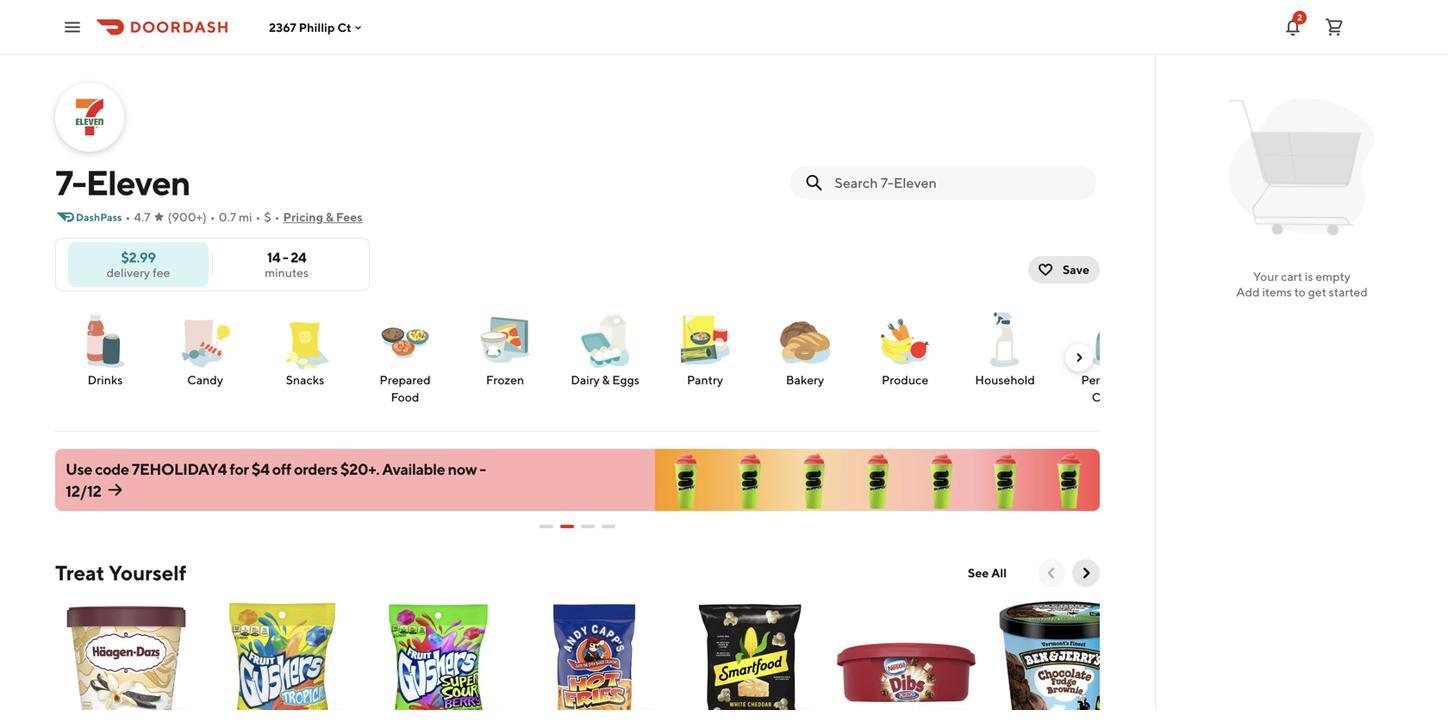 Task type: vqa. For each thing, say whether or not it's contained in the screenshot.
Pricing & Fees button
yes



Task type: locate. For each thing, give the bounding box(es) containing it.
produce
[[882, 373, 929, 387]]

pantry link
[[662, 309, 748, 390]]

0 horizontal spatial -
[[283, 249, 288, 266]]

7eholiday4
[[132, 460, 227, 478]]

-
[[283, 249, 288, 266], [480, 460, 486, 478]]

4.7
[[134, 210, 150, 224]]

1 vertical spatial &
[[602, 373, 610, 387]]

2 • from the left
[[210, 210, 215, 224]]

- right now
[[480, 460, 486, 478]]

items
[[1263, 285, 1292, 299]]

- right 14
[[283, 249, 288, 266]]

& left eggs
[[602, 373, 610, 387]]

smartfood white cheddar popcorn (2 oz) image
[[679, 601, 822, 710]]

is
[[1305, 269, 1314, 284]]

$2.99
[[121, 249, 156, 266]]

use
[[66, 460, 92, 478]]

personal care image
[[1074, 310, 1136, 372]]

• right the $
[[275, 210, 280, 224]]

next button of carousel image
[[1078, 565, 1095, 582]]

previous button of carousel image
[[1043, 565, 1061, 582]]

next image
[[1073, 351, 1086, 365]]

use code 7eholiday4 for $4 off orders $20+. available now - 12/12
[[66, 460, 486, 500]]

•
[[125, 210, 130, 224], [210, 210, 215, 224], [256, 210, 261, 224], [275, 210, 280, 224]]

food
[[391, 390, 419, 404]]

2367
[[269, 20, 296, 34]]

household
[[975, 373, 1035, 387]]

drinks
[[88, 373, 123, 387]]

to
[[1295, 285, 1306, 299]]

• left 0.7
[[210, 210, 215, 224]]

$2.99 delivery fee
[[107, 249, 170, 280]]

dairy & eggs
[[571, 373, 640, 387]]

treat yourself
[[55, 561, 186, 585]]

- inside use code 7eholiday4 for $4 off orders $20+. available now - 12/12
[[480, 460, 486, 478]]

dairy & eggs link
[[562, 309, 648, 390]]

1 vertical spatial -
[[480, 460, 486, 478]]

code
[[95, 460, 129, 478]]

dashpass
[[76, 211, 122, 223]]

all
[[992, 566, 1007, 580]]

Search 7-Eleven search field
[[835, 173, 1083, 192]]

off
[[272, 460, 291, 478]]

treat
[[55, 561, 105, 585]]

1 horizontal spatial -
[[480, 460, 486, 478]]

2
[[1298, 13, 1303, 22]]

candy
[[187, 373, 223, 387]]

snacks
[[286, 373, 324, 387]]

personal
[[1082, 373, 1129, 387]]

$
[[264, 210, 271, 224]]

andy capp's hot fries (3 oz) image
[[523, 601, 666, 710]]

0 vertical spatial &
[[326, 210, 334, 224]]

&
[[326, 210, 334, 224], [602, 373, 610, 387]]

fruit gushers super sour berry fruit snacks (4.25 oz) image
[[367, 601, 510, 710]]

& left fees
[[326, 210, 334, 224]]

• left '4.7'
[[125, 210, 130, 224]]

snacks link
[[262, 309, 348, 390]]

empty
[[1316, 269, 1351, 284]]

for
[[230, 460, 249, 478]]

24
[[291, 249, 306, 266]]

2367 phillip ct
[[269, 20, 351, 34]]

eleven
[[86, 162, 190, 203]]

- inside 14 - 24 minutes
[[283, 249, 288, 266]]

$4
[[252, 460, 269, 478]]

1 • from the left
[[125, 210, 130, 224]]

• left the $
[[256, 210, 261, 224]]

0 vertical spatial -
[[283, 249, 288, 266]]

save
[[1063, 263, 1090, 277]]

fee
[[153, 266, 170, 280]]

candy image
[[174, 310, 236, 372]]

frozen image
[[474, 310, 536, 372]]

drinks link
[[62, 309, 148, 390]]

2367 phillip ct button
[[269, 20, 365, 34]]

see
[[968, 566, 989, 580]]

personal care link
[[1062, 309, 1149, 407]]

pantry image
[[674, 310, 736, 372]]

care
[[1092, 390, 1119, 404]]

now
[[448, 460, 477, 478]]



Task type: describe. For each thing, give the bounding box(es) containing it.
prepared food image
[[374, 310, 436, 372]]

delivery
[[107, 266, 150, 280]]

notification bell image
[[1283, 17, 1304, 38]]

get
[[1309, 285, 1327, 299]]

prepared
[[380, 373, 431, 387]]

prepared food link
[[362, 309, 448, 407]]

14
[[267, 249, 280, 266]]

$20+.
[[340, 460, 379, 478]]

your cart is empty add items to get started
[[1237, 269, 1368, 299]]

7-eleven
[[55, 162, 190, 203]]

gushers tropical fruit flavored snacks (4.25 oz) image
[[211, 601, 354, 710]]

bakery
[[786, 373, 824, 387]]

bakery image
[[774, 310, 836, 372]]

see all
[[968, 566, 1007, 580]]

your
[[1254, 269, 1279, 284]]

ct
[[337, 20, 351, 34]]

orders
[[294, 460, 338, 478]]

pricing & fees button
[[283, 203, 363, 231]]

add
[[1237, 285, 1260, 299]]

eggs
[[612, 373, 640, 387]]

started
[[1329, 285, 1368, 299]]

produce image
[[874, 310, 936, 372]]

candy link
[[162, 309, 248, 390]]

household link
[[962, 309, 1048, 390]]

open menu image
[[62, 17, 83, 38]]

pantry
[[687, 373, 723, 387]]

12/12
[[66, 482, 101, 500]]

drinks image
[[74, 310, 136, 372]]

mi
[[239, 210, 252, 224]]

• 0.7 mi • $ • pricing & fees
[[210, 210, 363, 224]]

produce link
[[862, 309, 948, 390]]

personal care
[[1082, 373, 1129, 404]]

save button
[[1029, 256, 1100, 284]]

dairy & eggs image
[[574, 310, 636, 372]]

dibs crunch frozen dairy dessert ice cream (4 oz) image
[[836, 601, 978, 710]]

frozen
[[486, 373, 524, 387]]

dairy
[[571, 373, 600, 387]]

3 • from the left
[[256, 210, 261, 224]]

see all link
[[958, 560, 1017, 587]]

frozen link
[[462, 309, 548, 390]]

haagen-dazs vanilla bean ice cream (14 oz) image
[[55, 601, 197, 710]]

minutes
[[265, 266, 309, 280]]

empty retail cart image
[[1221, 86, 1383, 248]]

ben & jerry's chocolate fudge brownie ice cream (4 oz) image
[[992, 601, 1134, 710]]

14 - 24 minutes
[[265, 249, 309, 280]]

0.7
[[219, 210, 236, 224]]

available
[[382, 460, 445, 478]]

7-
[[55, 162, 86, 203]]

4 • from the left
[[275, 210, 280, 224]]

prepared food
[[380, 373, 431, 404]]

0 horizontal spatial &
[[326, 210, 334, 224]]

1 horizontal spatial &
[[602, 373, 610, 387]]

bakery link
[[762, 309, 848, 390]]

pricing
[[283, 210, 323, 224]]

7 eleven image
[[57, 85, 122, 150]]

snacks image
[[274, 310, 336, 372]]

yourself
[[109, 561, 186, 585]]

cart
[[1281, 269, 1303, 284]]

(900+)
[[168, 210, 207, 224]]

household image
[[974, 310, 1036, 372]]

treat yourself link
[[55, 560, 186, 587]]

0 items, open order cart image
[[1324, 17, 1345, 38]]

phillip
[[299, 20, 335, 34]]

fees
[[336, 210, 363, 224]]



